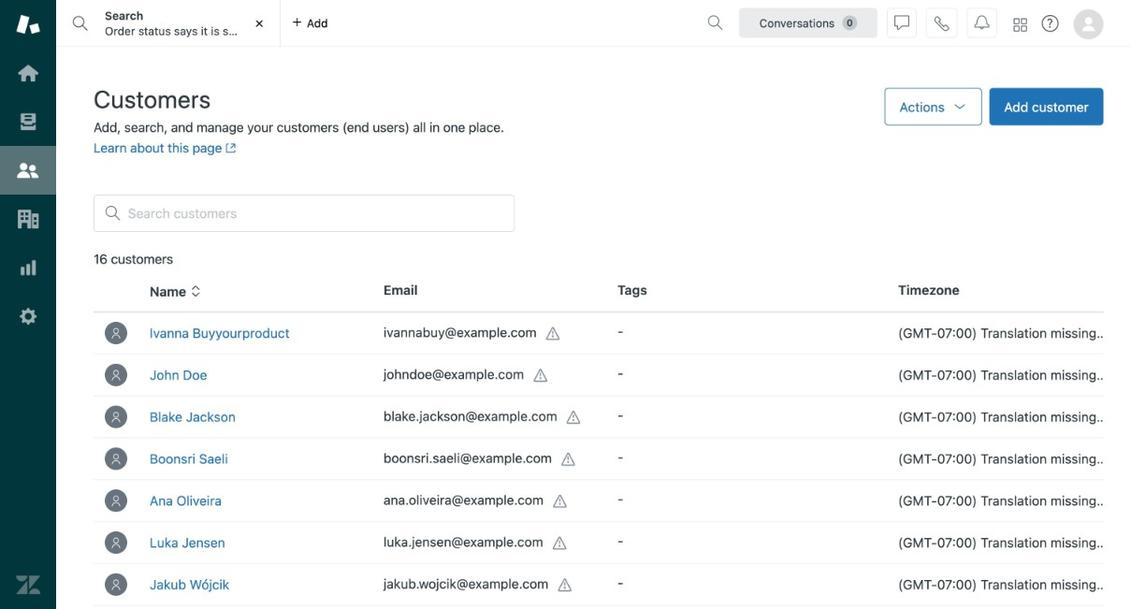Task type: vqa. For each thing, say whether or not it's contained in the screenshot.
12th "row" from the top of the page
no



Task type: locate. For each thing, give the bounding box(es) containing it.
get help image
[[1042, 15, 1059, 32]]

tab
[[56, 0, 302, 47]]

zendesk products image
[[1014, 18, 1027, 31]]

2 vertical spatial unverified email image
[[553, 494, 568, 509]]

zendesk image
[[16, 573, 40, 597]]

close image
[[250, 14, 269, 33]]

admin image
[[16, 304, 40, 328]]

unverified email image
[[546, 326, 561, 341], [567, 410, 582, 425], [553, 536, 568, 551], [558, 578, 573, 593]]

(opens in a new tab) image
[[222, 143, 236, 154]]

unverified email image
[[534, 368, 549, 383], [561, 452, 576, 467], [553, 494, 568, 509]]

0 vertical spatial unverified email image
[[534, 368, 549, 383]]



Task type: describe. For each thing, give the bounding box(es) containing it.
zendesk support image
[[16, 12, 40, 36]]

button displays agent's chat status as invisible. image
[[895, 15, 909, 30]]

get started image
[[16, 61, 40, 85]]

main element
[[0, 0, 56, 609]]

1 vertical spatial unverified email image
[[561, 452, 576, 467]]

customers image
[[16, 158, 40, 182]]

Search customers field
[[128, 205, 503, 222]]

tabs tab list
[[56, 0, 700, 47]]

notifications image
[[975, 15, 990, 30]]

organizations image
[[16, 207, 40, 231]]

reporting image
[[16, 255, 40, 280]]

views image
[[16, 109, 40, 134]]



